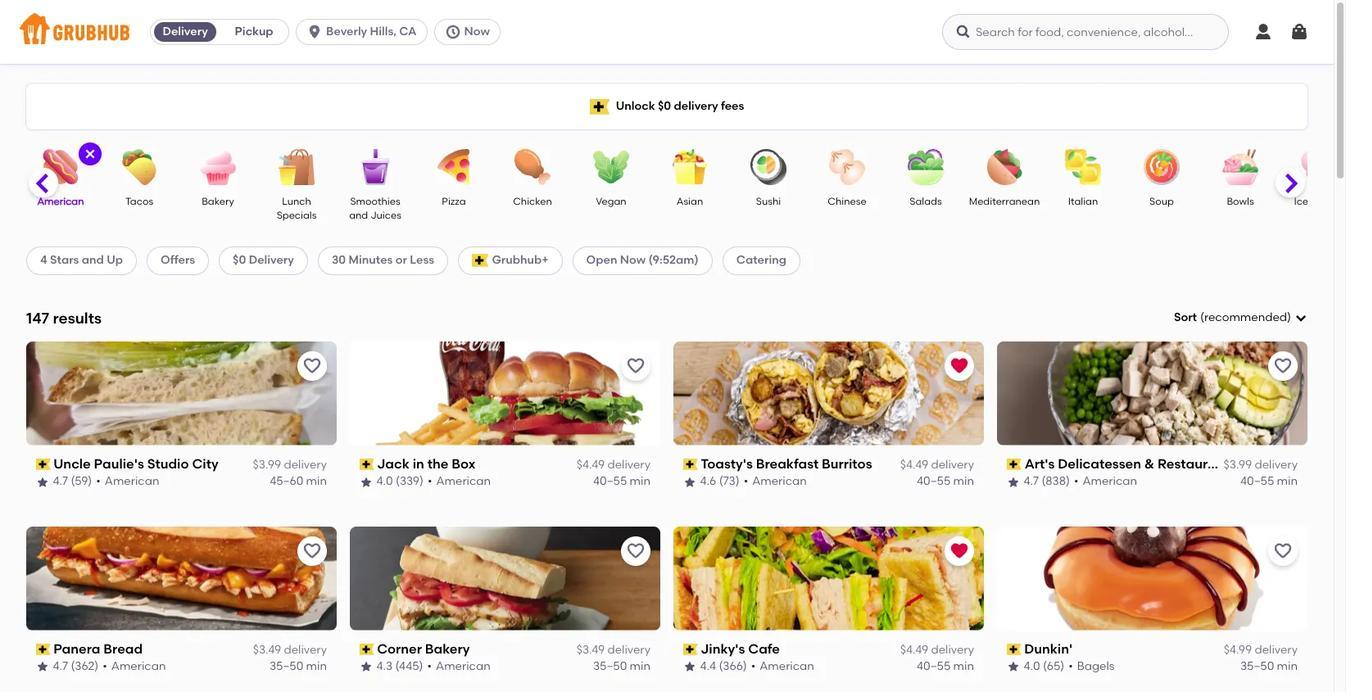 Task type: describe. For each thing, give the bounding box(es) containing it.
0 horizontal spatial svg image
[[84, 148, 97, 161]]

recommended
[[1205, 311, 1288, 325]]

beverly hills, ca button
[[296, 19, 434, 45]]

$0 delivery
[[233, 254, 294, 267]]

4.7 (838)
[[1025, 475, 1071, 489]]

(362)
[[71, 660, 99, 674]]

italian
[[1069, 196, 1099, 207]]

4.7 for art's delicatessen & restaurant
[[1025, 475, 1040, 489]]

delivery for art's delicatessen & restaurant
[[1255, 458, 1298, 472]]

40–55 for &
[[1241, 475, 1275, 489]]

min for dunkin'
[[1277, 660, 1298, 674]]

4.3
[[377, 660, 393, 674]]

bowls
[[1227, 196, 1254, 207]]

4
[[40, 254, 47, 267]]

(9:52am)
[[649, 254, 699, 267]]

tacos
[[125, 196, 153, 207]]

)
[[1288, 311, 1292, 325]]

minutes
[[349, 254, 393, 267]]

uncle paulie's studio city
[[54, 456, 219, 472]]

0 horizontal spatial and
[[82, 254, 104, 267]]

subscription pass image for jack
[[360, 459, 374, 471]]

40–55 for the
[[593, 475, 627, 489]]

40–55 min for burritos
[[917, 475, 975, 489]]

breakfast
[[757, 456, 819, 472]]

pickup
[[235, 25, 273, 39]]

save this restaurant button for dunkin'
[[1269, 537, 1298, 566]]

147 results
[[26, 309, 102, 328]]

(339)
[[396, 475, 424, 489]]

svg image inside beverly hills, ca button
[[307, 24, 323, 40]]

lunch specials image
[[268, 149, 325, 185]]

min for uncle paulie's studio city
[[306, 475, 327, 489]]

results
[[53, 309, 102, 328]]

3 35–50 min from the left
[[1241, 660, 1298, 674]]

save this restaurant button for art's delicatessen & restaurant
[[1269, 351, 1298, 381]]

star icon image for uncle
[[36, 476, 49, 489]]

art's
[[1025, 456, 1055, 472]]

• american for bread
[[103, 660, 166, 674]]

art's delicatessen & restaurant logo image
[[997, 342, 1308, 446]]

jinky's cafe logo image
[[674, 527, 984, 631]]

panera bread logo image
[[26, 527, 337, 631]]

juices
[[371, 210, 401, 222]]

grubhub+
[[492, 254, 549, 267]]

save this restaurant image for paulie's
[[302, 356, 322, 376]]

specials
[[277, 210, 317, 222]]

paulie's
[[94, 456, 145, 472]]

up
[[107, 254, 123, 267]]

4 stars and up
[[40, 254, 123, 267]]

city
[[193, 456, 219, 472]]

save this restaurant image for delicatessen
[[1274, 356, 1293, 376]]

bread
[[104, 641, 143, 657]]

open now (9:52am)
[[587, 254, 699, 267]]

beverly
[[326, 25, 367, 39]]

40–55 for burritos
[[917, 475, 951, 489]]

or
[[396, 254, 407, 267]]

save this restaurant button for uncle paulie's studio city
[[298, 351, 327, 381]]

delivery for jinky's cafe
[[931, 643, 975, 657]]

unlock
[[616, 99, 655, 113]]

star icon image left 4.0 (65)
[[1007, 661, 1020, 674]]

4.0 for dunkin'
[[1025, 660, 1041, 674]]

1 horizontal spatial now
[[620, 254, 646, 267]]

smoothies and juices
[[349, 196, 401, 222]]

studio
[[148, 456, 189, 472]]

saved restaurant image for toasty's breakfast burritos
[[950, 356, 970, 376]]

chinese
[[828, 196, 867, 207]]

• american for delicatessen
[[1075, 475, 1138, 489]]

• for delicatessen
[[1075, 475, 1079, 489]]

delicatessen
[[1058, 456, 1142, 472]]

cafe
[[749, 641, 781, 657]]

delivery for corner bakery
[[608, 643, 651, 657]]

• for in
[[428, 475, 433, 489]]

pizza
[[442, 196, 466, 207]]

in
[[413, 456, 425, 472]]

mediterranean image
[[976, 149, 1034, 185]]

delivery for uncle paulie's studio city
[[284, 458, 327, 472]]

star icon image for panera
[[36, 661, 49, 674]]

subscription pass image for jinky's cafe
[[684, 644, 698, 656]]

toasty's breakfast burritos
[[701, 456, 873, 472]]

• american for bakery
[[428, 660, 491, 674]]

corner bakery
[[378, 641, 470, 657]]

min for art's delicatessen & restaurant
[[1277, 475, 1298, 489]]

hills,
[[370, 25, 397, 39]]

4.4 (366)
[[701, 660, 748, 674]]

american image
[[32, 149, 89, 185]]

$4.49 delivery for burritos
[[901, 458, 975, 472]]

$3.99 for art's delicatessen & restaurant
[[1224, 458, 1252, 472]]

1 horizontal spatial bakery
[[426, 641, 470, 657]]

cream
[[1311, 196, 1345, 207]]

$3.49 for corner bakery
[[577, 643, 605, 657]]

30
[[332, 254, 346, 267]]

sushi
[[756, 196, 781, 207]]

save this restaurant image for panera bread
[[302, 541, 322, 561]]

(838)
[[1042, 475, 1071, 489]]

ice cream image
[[1291, 149, 1347, 185]]

min for jinky's cafe
[[954, 660, 975, 674]]

4.7 (362)
[[53, 660, 99, 674]]

the
[[428, 456, 449, 472]]

sort
[[1174, 311, 1197, 325]]

ice
[[1295, 196, 1309, 207]]

• right (65)
[[1069, 660, 1074, 674]]

box
[[452, 456, 476, 472]]

vegan
[[596, 196, 627, 207]]

star icon image for toasty's
[[684, 476, 697, 489]]

$3.99 delivery for art's delicatessen & restaurant
[[1224, 458, 1298, 472]]

dunkin'
[[1025, 641, 1073, 657]]

$3.49 delivery for panera bread
[[253, 643, 327, 657]]

american down american image
[[37, 196, 84, 207]]

american for jack in the box
[[437, 475, 491, 489]]

4.7 (59)
[[53, 475, 92, 489]]

chinese image
[[819, 149, 876, 185]]

4.0 for jack in the box
[[377, 475, 394, 489]]

35–50 min for bakery
[[593, 660, 651, 674]]

soup
[[1150, 196, 1174, 207]]

saved restaurant button for jinky's cafe
[[945, 537, 975, 566]]

$4.49 for the
[[577, 458, 605, 472]]

saved restaurant image for jinky's cafe
[[950, 541, 970, 561]]

4.3 (445)
[[377, 660, 424, 674]]

35–50 min for bread
[[270, 660, 327, 674]]

• for cafe
[[752, 660, 756, 674]]

american for toasty's breakfast burritos
[[753, 475, 808, 489]]

sushi image
[[740, 149, 797, 185]]

147
[[26, 309, 49, 328]]

$3.49 delivery for corner bakery
[[577, 643, 651, 657]]

35–50 for bread
[[270, 660, 303, 674]]

save this restaurant button for jack in the box
[[621, 351, 651, 381]]

jack in the box
[[378, 456, 476, 472]]

sort ( recommended )
[[1174, 311, 1292, 325]]

ice cream
[[1295, 196, 1345, 207]]

subscription pass image for panera
[[36, 644, 51, 656]]

smoothies and juices image
[[347, 149, 404, 185]]

45–60
[[270, 475, 303, 489]]

4.0 (339)
[[377, 475, 424, 489]]



Task type: vqa. For each thing, say whether or not it's contained in the screenshot.


Task type: locate. For each thing, give the bounding box(es) containing it.
american down bread
[[112, 660, 166, 674]]

1 vertical spatial saved restaurant image
[[950, 541, 970, 561]]

2 horizontal spatial 35–50 min
[[1241, 660, 1298, 674]]

1 vertical spatial save this restaurant image
[[302, 541, 322, 561]]

grubhub plus flag logo image for unlock $0 delivery fees
[[590, 99, 610, 114]]

4.6
[[701, 475, 717, 489]]

save this restaurant button
[[298, 351, 327, 381], [621, 351, 651, 381], [1269, 351, 1298, 381], [298, 537, 327, 566], [621, 537, 651, 566], [1269, 537, 1298, 566]]

2 35–50 from the left
[[593, 660, 627, 674]]

1 $3.49 delivery from the left
[[253, 643, 327, 657]]

0 horizontal spatial bakery
[[202, 196, 234, 207]]

subscription pass image left dunkin'
[[1007, 644, 1022, 656]]

grubhub plus flag logo image left "grubhub+"
[[472, 254, 489, 268]]

jinky's
[[701, 641, 746, 657]]

• right (366)
[[752, 660, 756, 674]]

4.7 down art's
[[1025, 475, 1040, 489]]

now right the open
[[620, 254, 646, 267]]

stars
[[50, 254, 79, 267]]

0 horizontal spatial 35–50
[[270, 660, 303, 674]]

• for bread
[[103, 660, 108, 674]]

4.0 left (65)
[[1025, 660, 1041, 674]]

4.4
[[701, 660, 717, 674]]

• american down toasty's breakfast burritos at the bottom right
[[744, 475, 808, 489]]

american down uncle paulie's studio city
[[105, 475, 160, 489]]

1 $3.99 delivery from the left
[[253, 458, 327, 472]]

1 vertical spatial 4.0
[[1025, 660, 1041, 674]]

soup image
[[1134, 149, 1191, 185]]

1 vertical spatial and
[[82, 254, 104, 267]]

$4.49 delivery for the
[[577, 458, 651, 472]]

0 horizontal spatial 35–50 min
[[270, 660, 327, 674]]

delivery down specials
[[249, 254, 294, 267]]

star icon image left 4.7 (362)
[[36, 661, 49, 674]]

4.0 (65)
[[1025, 660, 1065, 674]]

0 vertical spatial now
[[464, 25, 490, 39]]

saved restaurant image
[[950, 356, 970, 376], [950, 541, 970, 561]]

now
[[464, 25, 490, 39], [620, 254, 646, 267]]

Search for food, convenience, alcohol... search field
[[943, 14, 1229, 50]]

0 vertical spatial saved restaurant image
[[950, 356, 970, 376]]

catering
[[737, 254, 787, 267]]

delivery for jack in the box
[[608, 458, 651, 472]]

2 saved restaurant button from the top
[[945, 537, 975, 566]]

american down toasty's breakfast burritos at the bottom right
[[753, 475, 808, 489]]

•
[[97, 475, 101, 489], [428, 475, 433, 489], [744, 475, 749, 489], [1075, 475, 1079, 489], [103, 660, 108, 674], [428, 660, 432, 674], [752, 660, 756, 674], [1069, 660, 1074, 674]]

min
[[306, 475, 327, 489], [630, 475, 651, 489], [954, 475, 975, 489], [1277, 475, 1298, 489], [306, 660, 327, 674], [630, 660, 651, 674], [954, 660, 975, 674], [1277, 660, 1298, 674]]

2 horizontal spatial svg image
[[956, 24, 972, 40]]

1 horizontal spatial $3.49
[[577, 643, 605, 657]]

$4.99
[[1224, 643, 1252, 657]]

$4.49
[[577, 458, 605, 472], [901, 458, 929, 472], [901, 643, 929, 657]]

2 $3.49 delivery from the left
[[577, 643, 651, 657]]

subscription pass image for corner bakery
[[360, 644, 374, 656]]

3 35–50 from the left
[[1241, 660, 1275, 674]]

2 saved restaurant image from the top
[[950, 541, 970, 561]]

subscription pass image for uncle
[[36, 459, 51, 471]]

4.0
[[377, 475, 394, 489], [1025, 660, 1041, 674]]

bakery down bakery image
[[202, 196, 234, 207]]

save this restaurant image for jack in the box
[[626, 356, 646, 376]]

• for bakery
[[428, 660, 432, 674]]

0 vertical spatial $0
[[658, 99, 671, 113]]

1 horizontal spatial 35–50 min
[[593, 660, 651, 674]]

delivery inside delivery 'button'
[[163, 25, 208, 39]]

asian image
[[661, 149, 719, 185]]

1 horizontal spatial $3.99
[[1224, 458, 1252, 472]]

american down delicatessen
[[1083, 475, 1138, 489]]

grubhub plus flag logo image for grubhub+
[[472, 254, 489, 268]]

american for panera bread
[[112, 660, 166, 674]]

1 vertical spatial now
[[620, 254, 646, 267]]

star icon image left 4.7 (838) at right
[[1007, 476, 1020, 489]]

salads
[[910, 196, 942, 207]]

save this restaurant button for panera bread
[[298, 537, 327, 566]]

$3.49 delivery
[[253, 643, 327, 657], [577, 643, 651, 657]]

1 $3.49 from the left
[[253, 643, 281, 657]]

35–50 for bakery
[[593, 660, 627, 674]]

subscription pass image left corner
[[360, 644, 374, 656]]

(445)
[[396, 660, 424, 674]]

jinky's cafe
[[701, 641, 781, 657]]

1 $3.99 from the left
[[253, 458, 281, 472]]

mediterranean
[[969, 196, 1040, 207]]

40–55 min for &
[[1241, 475, 1298, 489]]

0 horizontal spatial subscription pass image
[[360, 644, 374, 656]]

$0 right unlock
[[658, 99, 671, 113]]

tacos image
[[111, 149, 168, 185]]

• bagels
[[1069, 660, 1115, 674]]

lunch
[[282, 196, 311, 207]]

$4.49 for burritos
[[901, 458, 929, 472]]

1 horizontal spatial subscription pass image
[[684, 644, 698, 656]]

(65)
[[1044, 660, 1065, 674]]

delivery left pickup
[[163, 25, 208, 39]]

40–55 min for the
[[593, 475, 651, 489]]

burritos
[[823, 456, 873, 472]]

subscription pass image left jinky's
[[684, 644, 698, 656]]

now button
[[434, 19, 507, 45]]

• down jack in the box
[[428, 475, 433, 489]]

• american down corner bakery
[[428, 660, 491, 674]]

delivery for dunkin'
[[1255, 643, 1298, 657]]

american
[[37, 196, 84, 207], [105, 475, 160, 489], [437, 475, 491, 489], [753, 475, 808, 489], [1083, 475, 1138, 489], [112, 660, 166, 674], [437, 660, 491, 674], [760, 660, 815, 674]]

4.7 for panera bread
[[53, 660, 68, 674]]

star icon image left 4.3
[[360, 661, 373, 674]]

35–50 min
[[270, 660, 327, 674], [593, 660, 651, 674], [1241, 660, 1298, 674]]

1 vertical spatial bakery
[[426, 641, 470, 657]]

(366)
[[720, 660, 748, 674]]

subscription pass image left art's
[[1007, 459, 1022, 471]]

$3.99 delivery
[[253, 458, 327, 472], [1224, 458, 1298, 472]]

chicken image
[[504, 149, 561, 185]]

• right (73)
[[744, 475, 749, 489]]

0 vertical spatial grubhub plus flag logo image
[[590, 99, 610, 114]]

offers
[[161, 254, 195, 267]]

min for corner bakery
[[630, 660, 651, 674]]

35–50
[[270, 660, 303, 674], [593, 660, 627, 674], [1241, 660, 1275, 674]]

subscription pass image for art's
[[1007, 459, 1022, 471]]

delivery
[[163, 25, 208, 39], [249, 254, 294, 267]]

1 saved restaurant image from the top
[[950, 356, 970, 376]]

0 horizontal spatial grubhub plus flag logo image
[[472, 254, 489, 268]]

40–55
[[593, 475, 627, 489], [917, 475, 951, 489], [1241, 475, 1275, 489], [917, 660, 951, 674]]

1 vertical spatial grubhub plus flag logo image
[[472, 254, 489, 268]]

• for paulie's
[[97, 475, 101, 489]]

less
[[410, 254, 435, 267]]

• american
[[97, 475, 160, 489], [428, 475, 491, 489], [744, 475, 808, 489], [1075, 475, 1138, 489], [103, 660, 166, 674], [428, 660, 491, 674], [752, 660, 815, 674]]

min for toasty's breakfast burritos
[[954, 475, 975, 489]]

4.7
[[53, 475, 68, 489], [1025, 475, 1040, 489], [53, 660, 68, 674]]

$0 right offers
[[233, 254, 246, 267]]

star icon image left 4.6
[[684, 476, 697, 489]]

subscription pass image
[[360, 644, 374, 656], [684, 644, 698, 656]]

pizza image
[[425, 149, 483, 185]]

(
[[1201, 311, 1205, 325]]

1 vertical spatial delivery
[[249, 254, 294, 267]]

1 horizontal spatial delivery
[[249, 254, 294, 267]]

toasty's
[[701, 456, 754, 472]]

star icon image for jack
[[360, 476, 373, 489]]

$3.99 for uncle paulie's studio city
[[253, 458, 281, 472]]

0 vertical spatial bakery
[[202, 196, 234, 207]]

toasty's breakfast burritos logo image
[[674, 342, 984, 446]]

art's delicatessen & restaurant
[[1025, 456, 1230, 472]]

subscription pass image left panera
[[36, 644, 51, 656]]

• american down the cafe
[[752, 660, 815, 674]]

0 horizontal spatial $3.99 delivery
[[253, 458, 327, 472]]

• american down uncle paulie's studio city
[[97, 475, 160, 489]]

• down the panera bread
[[103, 660, 108, 674]]

beverly hills, ca
[[326, 25, 417, 39]]

delivery button
[[151, 19, 220, 45]]

2 $3.99 delivery from the left
[[1224, 458, 1298, 472]]

2 horizontal spatial 35–50
[[1241, 660, 1275, 674]]

american for jinky's cafe
[[760, 660, 815, 674]]

1 35–50 min from the left
[[270, 660, 327, 674]]

corner
[[378, 641, 422, 657]]

main navigation navigation
[[0, 0, 1334, 64]]

• american for cafe
[[752, 660, 815, 674]]

uncle
[[54, 456, 91, 472]]

$3.49 for panera bread
[[253, 643, 281, 657]]

• american down box
[[428, 475, 491, 489]]

open
[[587, 254, 618, 267]]

2 $3.99 from the left
[[1224, 458, 1252, 472]]

0 horizontal spatial now
[[464, 25, 490, 39]]

• right (59)
[[97, 475, 101, 489]]

1 horizontal spatial svg image
[[307, 24, 323, 40]]

bowls image
[[1212, 149, 1270, 185]]

0 horizontal spatial save this restaurant image
[[302, 541, 322, 561]]

save this restaurant image
[[626, 356, 646, 376], [302, 541, 322, 561]]

0 horizontal spatial $3.99
[[253, 458, 281, 472]]

45–60 min
[[270, 475, 327, 489]]

• american for paulie's
[[97, 475, 160, 489]]

0 horizontal spatial $3.49
[[253, 643, 281, 657]]

4.0 down jack
[[377, 475, 394, 489]]

0 vertical spatial and
[[349, 210, 368, 222]]

subscription pass image left toasty's
[[684, 459, 698, 471]]

• american for in
[[428, 475, 491, 489]]

and inside smoothies and juices
[[349, 210, 368, 222]]

4.7 for uncle paulie's studio city
[[53, 475, 68, 489]]

4.6 (73)
[[701, 475, 740, 489]]

1 horizontal spatial grubhub plus flag logo image
[[590, 99, 610, 114]]

unlock $0 delivery fees
[[616, 99, 744, 113]]

american for uncle paulie's studio city
[[105, 475, 160, 489]]

1 35–50 from the left
[[270, 660, 303, 674]]

$3.99
[[253, 458, 281, 472], [1224, 458, 1252, 472]]

bakery image
[[189, 149, 247, 185]]

0 horizontal spatial 4.0
[[377, 475, 394, 489]]

and down smoothies
[[349, 210, 368, 222]]

0 vertical spatial save this restaurant image
[[626, 356, 646, 376]]

1 horizontal spatial and
[[349, 210, 368, 222]]

subscription pass image left uncle
[[36, 459, 51, 471]]

and left up
[[82, 254, 104, 267]]

none field containing sort
[[1174, 310, 1308, 326]]

&
[[1145, 456, 1155, 472]]

subscription pass image
[[36, 459, 51, 471], [360, 459, 374, 471], [684, 459, 698, 471], [1007, 459, 1022, 471], [36, 644, 51, 656], [1007, 644, 1022, 656]]

• american for breakfast
[[744, 475, 808, 489]]

bakery
[[202, 196, 234, 207], [426, 641, 470, 657]]

italian image
[[1055, 149, 1112, 185]]

1 horizontal spatial 4.0
[[1025, 660, 1041, 674]]

star icon image
[[36, 476, 49, 489], [360, 476, 373, 489], [684, 476, 697, 489], [1007, 476, 1020, 489], [36, 661, 49, 674], [360, 661, 373, 674], [684, 661, 697, 674], [1007, 661, 1020, 674]]

chicken
[[513, 196, 552, 207]]

fees
[[721, 99, 744, 113]]

saved restaurant button for toasty's breakfast burritos
[[945, 351, 975, 381]]

$3.99 delivery for uncle paulie's studio city
[[253, 458, 327, 472]]

asian
[[677, 196, 703, 207]]

delivery for panera bread
[[284, 643, 327, 657]]

star icon image for corner
[[360, 661, 373, 674]]

svg image
[[1254, 22, 1274, 42], [1290, 22, 1310, 42], [445, 24, 461, 40], [1295, 312, 1308, 325]]

subscription pass image for toasty's
[[684, 459, 698, 471]]

0 vertical spatial saved restaurant button
[[945, 351, 975, 381]]

now inside button
[[464, 25, 490, 39]]

star icon image for jinky's
[[684, 661, 697, 674]]

save this restaurant image for bakery
[[626, 541, 646, 561]]

2 $3.49 from the left
[[577, 643, 605, 657]]

grubhub plus flag logo image
[[590, 99, 610, 114], [472, 254, 489, 268]]

svg image inside now button
[[445, 24, 461, 40]]

40–55 min
[[593, 475, 651, 489], [917, 475, 975, 489], [1241, 475, 1298, 489], [917, 660, 975, 674]]

panera
[[54, 641, 101, 657]]

• down corner bakery
[[428, 660, 432, 674]]

1 vertical spatial saved restaurant button
[[945, 537, 975, 566]]

american down the cafe
[[760, 660, 815, 674]]

star icon image left 4.7 (59)
[[36, 476, 49, 489]]

0 horizontal spatial $0
[[233, 254, 246, 267]]

$4.99 delivery
[[1224, 643, 1298, 657]]

bakery right corner
[[426, 641, 470, 657]]

0 horizontal spatial $3.49 delivery
[[253, 643, 327, 657]]

1 subscription pass image from the left
[[360, 644, 374, 656]]

1 saved restaurant button from the top
[[945, 351, 975, 381]]

american for corner bakery
[[437, 660, 491, 674]]

0 vertical spatial delivery
[[163, 25, 208, 39]]

• american down delicatessen
[[1075, 475, 1138, 489]]

grubhub plus flag logo image left unlock
[[590, 99, 610, 114]]

corner bakery logo image
[[350, 527, 661, 631]]

0 vertical spatial 4.0
[[377, 475, 394, 489]]

2 subscription pass image from the left
[[684, 644, 698, 656]]

2 35–50 min from the left
[[593, 660, 651, 674]]

0 horizontal spatial delivery
[[163, 25, 208, 39]]

vegan image
[[583, 149, 640, 185]]

now right "ca"
[[464, 25, 490, 39]]

1 horizontal spatial 35–50
[[593, 660, 627, 674]]

1 horizontal spatial save this restaurant image
[[626, 356, 646, 376]]

min for jack in the box
[[630, 475, 651, 489]]

star icon image left "4.0 (339)"
[[360, 476, 373, 489]]

1 horizontal spatial $0
[[658, 99, 671, 113]]

american for art's delicatessen & restaurant
[[1083, 475, 1138, 489]]

star icon image left 4.4
[[684, 661, 697, 674]]

4.7 left (59)
[[53, 475, 68, 489]]

pickup button
[[220, 19, 289, 45]]

• right (838)
[[1075, 475, 1079, 489]]

bagels
[[1078, 660, 1115, 674]]

• for breakfast
[[744, 475, 749, 489]]

salads image
[[897, 149, 955, 185]]

1 horizontal spatial $3.49 delivery
[[577, 643, 651, 657]]

jack in the box logo image
[[350, 342, 661, 446]]

svg image
[[307, 24, 323, 40], [956, 24, 972, 40], [84, 148, 97, 161]]

uncle paulie's studio city logo image
[[26, 342, 337, 446]]

restaurant
[[1158, 456, 1230, 472]]

• american down bread
[[103, 660, 166, 674]]

(59)
[[71, 475, 92, 489]]

subscription pass image left jack
[[360, 459, 374, 471]]

save this restaurant button for corner bakery
[[621, 537, 651, 566]]

american down box
[[437, 475, 491, 489]]

dunkin' logo image
[[997, 527, 1308, 631]]

min for panera bread
[[306, 660, 327, 674]]

american down corner bakery
[[437, 660, 491, 674]]

save this restaurant image
[[302, 356, 322, 376], [1274, 356, 1293, 376], [626, 541, 646, 561], [1274, 541, 1293, 561]]

4.7 down panera
[[53, 660, 68, 674]]

None field
[[1174, 310, 1308, 326]]

delivery for toasty's breakfast burritos
[[931, 458, 975, 472]]

1 vertical spatial $0
[[233, 254, 246, 267]]

1 horizontal spatial $3.99 delivery
[[1224, 458, 1298, 472]]

lunch specials
[[277, 196, 317, 222]]

(73)
[[720, 475, 740, 489]]

star icon image for art's
[[1007, 476, 1020, 489]]



